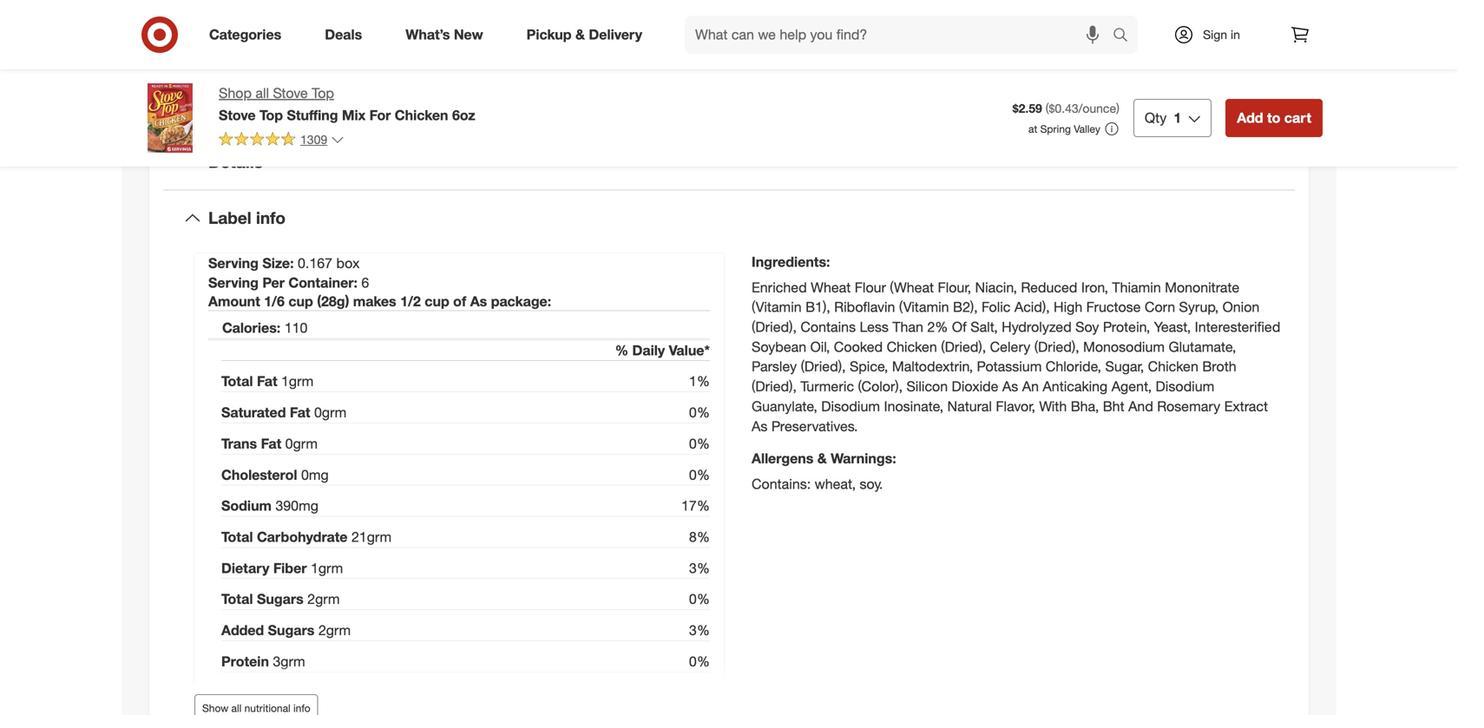 Task type: locate. For each thing, give the bounding box(es) containing it.
1 horizontal spatial 2
[[318, 622, 326, 639]]

show for show more images
[[362, 12, 397, 29]]

cup right the 1/6
[[288, 293, 313, 310]]

soy.
[[860, 476, 883, 492]]

0 vertical spatial info
[[256, 208, 286, 228]]

than
[[893, 318, 923, 335]]

sugars down "dietary fiber 1 grm" on the left of the page
[[257, 591, 304, 608]]

at
[[1029, 122, 1037, 135]]

0 horizontal spatial info
[[256, 208, 286, 228]]

mg up 'sodium 390 mg'
[[309, 466, 329, 483]]

0 horizontal spatial 1
[[281, 373, 289, 390]]

all inside shop all stove top stove top stuffing mix for chicken 6oz
[[256, 85, 269, 102]]

2 total from the top
[[221, 528, 253, 545]]

turmeric
[[801, 378, 854, 395]]

protein,
[[1103, 318, 1150, 335]]

1 vertical spatial all
[[231, 701, 242, 714]]

all for show
[[231, 701, 242, 714]]

& inside allergens & warnings: contains: wheat, soy.
[[817, 450, 827, 467]]

chloride,
[[1046, 358, 1101, 375]]

stove down shop
[[219, 107, 256, 124]]

1 vertical spatial 3%
[[689, 622, 710, 639]]

flour
[[855, 279, 886, 296]]

grm up added sugars 2 grm
[[315, 591, 340, 608]]

& right "pickup"
[[575, 26, 585, 43]]

and
[[1128, 398, 1153, 415]]

1 vertical spatial chicken
[[1148, 358, 1199, 375]]

pickup
[[527, 26, 572, 43]]

0 vertical spatial 1
[[1174, 109, 1181, 126]]

grm for total sugars 2 grm
[[315, 591, 340, 608]]

1 vertical spatial stove
[[219, 107, 256, 124]]

info inside dropdown button
[[256, 208, 286, 228]]

1 vertical spatial disodium
[[821, 398, 880, 415]]

enriched
[[752, 279, 807, 296]]

2 up added sugars 2 grm
[[307, 591, 315, 608]]

warnings:
[[831, 450, 896, 467]]

0 vertical spatial show
[[362, 12, 397, 29]]

1/2
[[400, 293, 421, 310]]

2 down total sugars 2 grm
[[318, 622, 326, 639]]

0 vertical spatial 0
[[314, 404, 322, 421]]

as down the guanylate, at the right bottom of the page
[[752, 418, 768, 434]]

grm for added sugars 2 grm
[[326, 622, 351, 639]]

0 vertical spatial &
[[575, 26, 585, 43]]

cooked
[[834, 338, 883, 355]]

1 horizontal spatial all
[[256, 85, 269, 102]]

show left nutritional
[[202, 701, 228, 714]]

& for delivery
[[575, 26, 585, 43]]

0 horizontal spatial 2
[[307, 591, 315, 608]]

0 vertical spatial disodium
[[1156, 378, 1214, 395]]

spring
[[1040, 122, 1071, 135]]

2 for total sugars
[[307, 591, 315, 608]]

disodium down "turmeric"
[[821, 398, 880, 415]]

0 horizontal spatial top
[[259, 107, 283, 124]]

(vitamin down enriched
[[752, 299, 802, 315]]

0 horizontal spatial of
[[453, 293, 466, 310]]

an
[[1022, 378, 1039, 395]]

fat up trans fat 0 grm
[[290, 404, 310, 421]]

0 right cholesterol
[[301, 466, 309, 483]]

in
[[1231, 27, 1240, 42]]

& up the wheat,
[[817, 450, 827, 467]]

0% for cholesterol 0 mg
[[689, 466, 710, 483]]

0% for saturated fat 0 grm
[[689, 404, 710, 421]]

mg up "total carbohydrate 21 grm"
[[299, 497, 318, 514]]

2 0% from the top
[[689, 435, 710, 452]]

top up "1309" link
[[259, 107, 283, 124]]

all
[[256, 85, 269, 102], [231, 701, 242, 714]]

0 horizontal spatial (vitamin
[[752, 299, 802, 315]]

1 vertical spatial top
[[259, 107, 283, 124]]

show inside button
[[202, 701, 228, 714]]

grm down total sugars 2 grm
[[326, 622, 351, 639]]

0 horizontal spatial all
[[231, 701, 242, 714]]

1 horizontal spatial cup
[[425, 293, 449, 310]]

dioxide
[[952, 378, 999, 395]]

sign in link
[[1159, 16, 1267, 54]]

bht
[[1103, 398, 1124, 415]]

grm right saturated
[[322, 404, 347, 421]]

4 0% from the top
[[689, 591, 710, 608]]

1 (vitamin from the left
[[752, 299, 802, 315]]

chicken
[[395, 107, 448, 124]]

2 horizontal spatial 0
[[314, 404, 322, 421]]

0 vertical spatial top
[[312, 85, 334, 102]]

images
[[437, 12, 482, 29]]

grm down saturated fat 0 grm
[[293, 435, 318, 452]]

serving
[[208, 254, 259, 271], [208, 274, 259, 291]]

6oz
[[452, 107, 475, 124]]

1 vertical spatial of
[[952, 318, 967, 335]]

of left as
[[453, 293, 466, 310]]

0 horizontal spatial as
[[752, 418, 768, 434]]

3%
[[689, 559, 710, 576], [689, 622, 710, 639]]

2 3% from the top
[[689, 622, 710, 639]]

1 vertical spatial 0
[[285, 435, 293, 452]]

stove
[[273, 85, 308, 102], [219, 107, 256, 124]]

box
[[336, 254, 360, 271]]

info inside button
[[293, 701, 310, 714]]

added
[[221, 622, 264, 639]]

0 vertical spatial fat
[[257, 373, 277, 390]]

grm down "total carbohydrate 21 grm"
[[318, 559, 343, 576]]

disodium up rosemary
[[1156, 378, 1214, 395]]

show left more
[[362, 12, 397, 29]]

fat up saturated
[[257, 373, 277, 390]]

high
[[1054, 299, 1082, 315]]

(dried),
[[752, 318, 797, 335], [941, 338, 986, 355], [1034, 338, 1079, 355], [801, 358, 846, 375], [752, 378, 797, 395]]

add
[[1237, 109, 1263, 126]]

0% for trans fat 0 grm
[[689, 435, 710, 452]]

1 vertical spatial fat
[[290, 404, 310, 421]]

1 vertical spatial total
[[221, 528, 253, 545]]

total
[[221, 373, 253, 390], [221, 528, 253, 545], [221, 591, 253, 608]]

1 horizontal spatial of
[[952, 318, 967, 335]]

0 vertical spatial chicken
[[887, 338, 937, 355]]

disodium
[[1156, 378, 1214, 395], [821, 398, 880, 415]]

0 vertical spatial sugars
[[257, 591, 304, 608]]

sugars down total sugars 2 grm
[[268, 622, 315, 639]]

nutritional
[[244, 701, 290, 714]]

0 horizontal spatial 0
[[285, 435, 293, 452]]

1 vertical spatial 2
[[318, 622, 326, 639]]

0 up trans fat 0 grm
[[314, 404, 322, 421]]

1 horizontal spatial 1
[[311, 559, 318, 576]]

1 for 3%
[[311, 559, 318, 576]]

mononitrate
[[1165, 279, 1240, 296]]

shop
[[219, 85, 252, 102]]

details
[[208, 152, 263, 172]]

1 vertical spatial &
[[817, 450, 827, 467]]

1 vertical spatial mg
[[299, 497, 318, 514]]

qty 1
[[1145, 109, 1181, 126]]

1 right fiber
[[311, 559, 318, 576]]

1309
[[300, 132, 327, 147]]

allergens
[[752, 450, 814, 467]]

guanylate,
[[752, 398, 817, 415]]

(vitamin down (wheat
[[899, 299, 949, 315]]

2%
[[927, 318, 948, 335]]

1 horizontal spatial info
[[293, 701, 310, 714]]

1 vertical spatial info
[[293, 701, 310, 714]]

2 (vitamin from the left
[[899, 299, 949, 315]]

stove up stuffing on the top of the page
[[273, 85, 308, 102]]

bha,
[[1071, 398, 1099, 415]]

show all nutritional info button
[[194, 694, 318, 715]]

fat up cholesterol 0 mg
[[261, 435, 281, 452]]

chicken down than
[[887, 338, 937, 355]]

3 0% from the top
[[689, 466, 710, 483]]

1 horizontal spatial (vitamin
[[899, 299, 949, 315]]

all right shop
[[256, 85, 269, 102]]

1 horizontal spatial show
[[362, 12, 397, 29]]

1 vertical spatial serving
[[208, 274, 259, 291]]

0 horizontal spatial show
[[202, 701, 228, 714]]

1 right qty
[[1174, 109, 1181, 126]]

(vitamin
[[752, 299, 802, 315], [899, 299, 949, 315]]

total up added
[[221, 591, 253, 608]]

2 vertical spatial 1
[[311, 559, 318, 576]]

1 3% from the top
[[689, 559, 710, 576]]

valley
[[1074, 122, 1100, 135]]

1 horizontal spatial &
[[817, 450, 827, 467]]

flavor,
[[996, 398, 1035, 415]]

(dried), down parsley at the bottom right
[[752, 378, 797, 395]]

sugars
[[257, 591, 304, 608], [268, 622, 315, 639]]

1 total from the top
[[221, 373, 253, 390]]

shop all stove top stove top stuffing mix for chicken 6oz
[[219, 85, 475, 124]]

0 vertical spatial total
[[221, 373, 253, 390]]

1 0% from the top
[[689, 404, 710, 421]]

0 vertical spatial all
[[256, 85, 269, 102]]

0 vertical spatial mg
[[309, 466, 329, 483]]

rosemary
[[1157, 398, 1220, 415]]

cup right 1/2
[[425, 293, 449, 310]]

(color),
[[858, 378, 903, 395]]

1 horizontal spatial stove
[[273, 85, 308, 102]]

0 horizontal spatial &
[[575, 26, 585, 43]]

(dried), up chloride,
[[1034, 338, 1079, 355]]

1 vertical spatial 1
[[281, 373, 289, 390]]

show inside button
[[362, 12, 397, 29]]

0 vertical spatial stove
[[273, 85, 308, 102]]

3% for added sugars 2 grm
[[689, 622, 710, 639]]

total for total fat
[[221, 373, 253, 390]]

sugar,
[[1105, 358, 1144, 375]]

info right nutritional
[[293, 701, 310, 714]]

of down b2),
[[952, 318, 967, 335]]

total up dietary
[[221, 528, 253, 545]]

1 up saturated fat 0 grm
[[281, 373, 289, 390]]

2 vertical spatial fat
[[261, 435, 281, 452]]

chicken down the glutamate,
[[1148, 358, 1199, 375]]

0 vertical spatial of
[[453, 293, 466, 310]]

sign
[[1203, 27, 1227, 42]]

grm up saturated fat 0 grm
[[289, 373, 314, 390]]

total up saturated
[[221, 373, 253, 390]]

0 down saturated fat 0 grm
[[285, 435, 293, 452]]

grm for saturated fat 0 grm
[[322, 404, 347, 421]]

2 vertical spatial total
[[221, 591, 253, 608]]

grm right carbohydrate at the bottom of page
[[367, 528, 392, 545]]

0 horizontal spatial cup
[[288, 293, 313, 310]]

flour,
[[938, 279, 971, 296]]

0 vertical spatial serving
[[208, 254, 259, 271]]

0 horizontal spatial chicken
[[887, 338, 937, 355]]

grm for dietary fiber 1 grm
[[318, 559, 343, 576]]

all inside button
[[231, 701, 242, 714]]

show all nutritional info
[[202, 701, 310, 714]]

1 vertical spatial as
[[752, 418, 768, 434]]

0% for protein 3 grm
[[689, 653, 710, 670]]

top up stuffing on the top of the page
[[312, 85, 334, 102]]

all left nutritional
[[231, 701, 242, 714]]

niacin,
[[975, 279, 1017, 296]]

0%
[[689, 404, 710, 421], [689, 435, 710, 452], [689, 466, 710, 483], [689, 591, 710, 608], [689, 653, 710, 670]]

as down potassium
[[1002, 378, 1018, 395]]

1 vertical spatial sugars
[[268, 622, 315, 639]]

0 vertical spatial 3%
[[689, 559, 710, 576]]

5 0% from the top
[[689, 653, 710, 670]]

1309 link
[[219, 131, 345, 151]]

0 vertical spatial as
[[1002, 378, 1018, 395]]

1 vertical spatial show
[[202, 701, 228, 714]]

folic
[[982, 299, 1011, 315]]

hydrolyzed
[[1002, 318, 1072, 335]]

17%
[[681, 497, 710, 514]]

stuffing
[[287, 107, 338, 124]]

1 horizontal spatial 0
[[301, 466, 309, 483]]

deals
[[325, 26, 362, 43]]

110
[[284, 319, 308, 336]]

info right label
[[256, 208, 286, 228]]

$2.59 ( $0.43 /ounce )
[[1013, 101, 1120, 116]]

contains
[[801, 318, 856, 335]]

what's new
[[406, 26, 483, 43]]

chicken
[[887, 338, 937, 355], [1148, 358, 1199, 375]]

0 vertical spatial 2
[[307, 591, 315, 608]]

3 total from the top
[[221, 591, 253, 608]]



Task type: vqa. For each thing, say whether or not it's contained in the screenshot.
the right 2
yes



Task type: describe. For each thing, give the bounding box(es) containing it.
preservatives.
[[771, 418, 858, 434]]

fat for saturated fat
[[290, 404, 310, 421]]

details button
[[163, 135, 1295, 190]]

broth
[[1202, 358, 1236, 375]]

extract
[[1224, 398, 1268, 415]]

saturated
[[221, 404, 286, 421]]

monosodium
[[1083, 338, 1165, 355]]

contains:
[[752, 476, 811, 492]]

mg for sodium 390 mg
[[299, 497, 318, 514]]

value*
[[669, 342, 710, 359]]

amount
[[208, 293, 260, 310]]

grm for trans fat 0 grm
[[293, 435, 318, 452]]

show more images
[[362, 12, 482, 29]]

$0.43
[[1049, 101, 1079, 116]]

spice,
[[850, 358, 888, 375]]

acid),
[[1014, 299, 1050, 315]]

(
[[1046, 101, 1049, 116]]

total for total carbohydrate
[[221, 528, 253, 545]]

show for show all nutritional info
[[202, 701, 228, 714]]

1/6
[[264, 293, 285, 310]]

0 horizontal spatial stove
[[219, 107, 256, 124]]

2 for added sugars
[[318, 622, 326, 639]]

parsley
[[752, 358, 797, 375]]

per
[[262, 274, 285, 291]]

/ounce
[[1079, 101, 1116, 116]]

what's new link
[[391, 16, 505, 54]]

inosinate,
[[884, 398, 944, 415]]

categories
[[209, 26, 281, 43]]

(dried), down salt,
[[941, 338, 986, 355]]

show more images button
[[351, 2, 493, 40]]

soybean
[[752, 338, 806, 355]]

total for total sugars
[[221, 591, 253, 608]]

add to cart
[[1237, 109, 1311, 126]]

calories:
[[222, 319, 281, 336]]

1 for 1%
[[281, 373, 289, 390]]

3
[[273, 653, 281, 670]]

ingredients: enriched wheat flour (wheat flour, niacin, reduced iron, thiamin mononitrate (vitamin b1), riboflavin (vitamin b2), folic acid), high fructose corn syrup, onion (dried), contains less than 2% of salt, hydrolyzed soy protein, yeast, interesterified soybean oil, cooked chicken (dried), celery (dried), monosodium glutamate, parsley (dried), spice, maltodextrin, potassium chloride, sugar, chicken broth (dried), turmeric (color), silicon dioxide as an anticaking agent, disodium guanylate, disodium inosinate, natural flavor, with bha, bht and rosemary extract as preservatives.
[[752, 253, 1280, 434]]

0 for saturated fat
[[314, 404, 322, 421]]

to
[[1267, 109, 1280, 126]]

amount 1/6 cup (28g) makes 1/2 cup of as package :
[[208, 293, 551, 310]]

corn
[[1145, 299, 1175, 315]]

container:
[[288, 274, 358, 291]]

b2),
[[953, 299, 978, 315]]

wheat
[[811, 279, 851, 296]]

dietary fiber 1 grm
[[221, 559, 343, 576]]

& for warnings:
[[817, 450, 827, 467]]

cholesterol 0 mg
[[221, 466, 329, 483]]

sugars for total sugars
[[257, 591, 304, 608]]

(dried), up soybean
[[752, 318, 797, 335]]

what's
[[406, 26, 450, 43]]

riboflavin
[[834, 299, 895, 315]]

of inside ingredients: enriched wheat flour (wheat flour, niacin, reduced iron, thiamin mononitrate (vitamin b1), riboflavin (vitamin b2), folic acid), high fructose corn syrup, onion (dried), contains less than 2% of salt, hydrolyzed soy protein, yeast, interesterified soybean oil, cooked chicken (dried), celery (dried), monosodium glutamate, parsley (dried), spice, maltodextrin, potassium chloride, sugar, chicken broth (dried), turmeric (color), silicon dioxide as an anticaking agent, disodium guanylate, disodium inosinate, natural flavor, with bha, bht and rosemary extract as preservatives.
[[952, 318, 967, 335]]

thiamin
[[1112, 279, 1161, 296]]

iron,
[[1081, 279, 1108, 296]]

1 cup from the left
[[288, 293, 313, 310]]

saturated fat 0 grm
[[221, 404, 347, 421]]

daily
[[632, 342, 665, 359]]

dietary
[[221, 559, 269, 576]]

1 horizontal spatial chicken
[[1148, 358, 1199, 375]]

1 horizontal spatial disodium
[[1156, 378, 1214, 395]]

trans fat 0 grm
[[221, 435, 318, 452]]

onion
[[1223, 299, 1260, 315]]

(dried), down oil,
[[801, 358, 846, 375]]

carbohydrate
[[257, 528, 348, 545]]

0% for total sugars 2 grm
[[689, 591, 710, 608]]

reduced
[[1021, 279, 1077, 296]]

8%
[[689, 528, 710, 545]]

total sugars 2 grm
[[221, 591, 340, 608]]

(28g)
[[317, 293, 349, 310]]

What can we help you find? suggestions appear below search field
[[685, 16, 1117, 54]]

2 vertical spatial 0
[[301, 466, 309, 483]]

label info
[[208, 208, 286, 228]]

silicon
[[907, 378, 948, 395]]

2 serving from the top
[[208, 274, 259, 291]]

fat for total fat
[[257, 373, 277, 390]]

fat for trans fat
[[261, 435, 281, 452]]

pickup & delivery
[[527, 26, 642, 43]]

more
[[401, 12, 433, 29]]

with
[[1039, 398, 1067, 415]]

1 horizontal spatial as
[[1002, 378, 1018, 395]]

sugars for added sugars
[[268, 622, 315, 639]]

salt,
[[971, 318, 998, 335]]

grm for total fat 1 grm
[[289, 373, 314, 390]]

1 horizontal spatial top
[[312, 85, 334, 102]]

% daily value*
[[615, 342, 710, 359]]

yeast,
[[1154, 318, 1191, 335]]

sodium
[[221, 497, 272, 514]]

at spring valley
[[1029, 122, 1100, 135]]

agent,
[[1112, 378, 1152, 395]]

sodium 390 mg
[[221, 497, 318, 514]]

(wheat
[[890, 279, 934, 296]]

for
[[369, 107, 391, 124]]

grm for total carbohydrate 21 grm
[[367, 528, 392, 545]]

total fat 1 grm
[[221, 373, 314, 390]]

mg for cholesterol 0 mg
[[309, 466, 329, 483]]

1 serving from the top
[[208, 254, 259, 271]]

grm down added sugars 2 grm
[[281, 653, 305, 670]]

allergens & warnings: contains: wheat, soy.
[[752, 450, 896, 492]]

deals link
[[310, 16, 384, 54]]

package
[[491, 293, 547, 310]]

wheat,
[[815, 476, 856, 492]]

390
[[275, 497, 299, 514]]

anticaking
[[1043, 378, 1108, 395]]

serving size: 0.167 box serving per container: 6
[[208, 254, 369, 291]]

2 cup from the left
[[425, 293, 449, 310]]

all for shop
[[256, 85, 269, 102]]

qty
[[1145, 109, 1167, 126]]

cart
[[1284, 109, 1311, 126]]

sign in
[[1203, 27, 1240, 42]]

natural
[[947, 398, 992, 415]]

2 horizontal spatial 1
[[1174, 109, 1181, 126]]

0 horizontal spatial disodium
[[821, 398, 880, 415]]

3% for dietary fiber 1 grm
[[689, 559, 710, 576]]

trans
[[221, 435, 257, 452]]

image of stove top stuffing mix for chicken 6oz image
[[135, 83, 205, 153]]

search
[[1105, 28, 1147, 45]]

0 for trans fat
[[285, 435, 293, 452]]

maltodextrin,
[[892, 358, 973, 375]]



